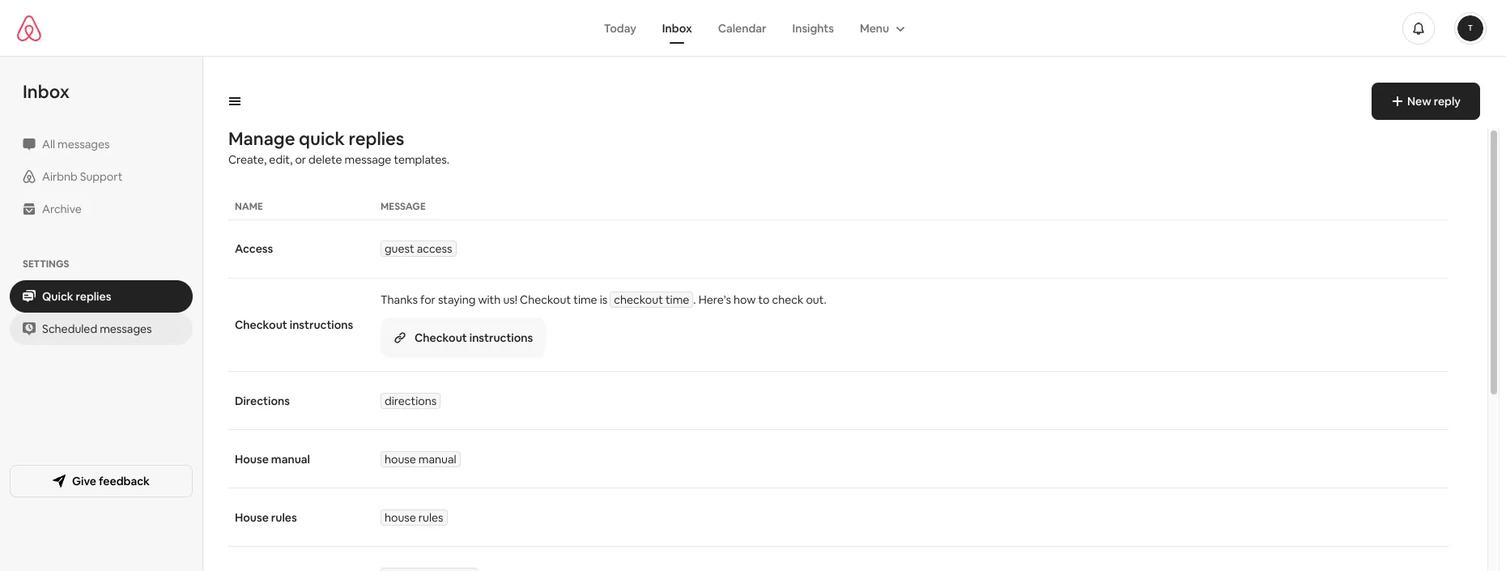 Task type: vqa. For each thing, say whether or not it's contained in the screenshot.
3
no



Task type: locate. For each thing, give the bounding box(es) containing it.
checkout
[[614, 292, 663, 307]]

manage quick replies create, edit, or delete message templates.
[[228, 127, 450, 167]]

1 horizontal spatial inbox
[[662, 21, 692, 35]]

0 horizontal spatial replies
[[76, 289, 111, 304]]

checkout down for
[[415, 331, 467, 345]]

calendar
[[718, 21, 767, 35]]

replies up the scheduled messages at the bottom of page
[[76, 289, 111, 304]]

house for house rules
[[235, 510, 269, 524]]

quick replies
[[42, 289, 111, 304]]

house for house manual
[[235, 452, 269, 466]]

messages
[[58, 137, 110, 151], [100, 322, 152, 336]]

message
[[381, 200, 426, 213]]

1 horizontal spatial manual
[[419, 452, 457, 466]]

1 manual from the left
[[271, 452, 310, 466]]

0 horizontal spatial inbox
[[23, 80, 70, 103]]

0 vertical spatial replies
[[349, 127, 404, 150]]

1 vertical spatial inbox
[[23, 80, 70, 103]]

checkout right us!
[[520, 292, 571, 307]]

0 horizontal spatial time
[[574, 292, 597, 307]]

menu
[[860, 21, 890, 35]]

edit,
[[269, 152, 293, 167]]

guest
[[385, 242, 415, 256]]

main navigation menu image
[[1458, 15, 1484, 41]]

insights link
[[780, 13, 847, 43]]

time
[[574, 292, 597, 307], [666, 292, 690, 307]]

inbox link
[[650, 13, 705, 43]]

replies inside manage quick replies create, edit, or delete message templates.
[[349, 127, 404, 150]]

2 horizontal spatial checkout
[[520, 292, 571, 307]]

2 time from the left
[[666, 292, 690, 307]]

house down directions
[[235, 452, 269, 466]]

manual for house manual
[[271, 452, 310, 466]]

give
[[72, 473, 96, 488]]

house down house manual
[[235, 510, 269, 524]]

1 vertical spatial house
[[235, 510, 269, 524]]

airbnb
[[42, 169, 77, 184]]

staying
[[438, 292, 476, 307]]

1 horizontal spatial rules
[[419, 510, 444, 524]]

1 rules from the left
[[271, 510, 297, 524]]

thanks for staying with us! checkout time is checkout time . here's how to check out.
[[381, 292, 827, 307]]

0 vertical spatial messages
[[58, 137, 110, 151]]

checkout
[[520, 292, 571, 307], [235, 318, 287, 332], [415, 331, 467, 345]]

messages for scheduled messages
[[100, 322, 152, 336]]

inbox
[[662, 21, 692, 35], [23, 80, 70, 103]]

.
[[694, 292, 696, 307]]

messages inside button
[[58, 137, 110, 151]]

1 time from the left
[[574, 292, 597, 307]]

messages up airbnb support
[[58, 137, 110, 151]]

house rules
[[385, 510, 444, 524]]

out.
[[806, 292, 827, 307]]

1 vertical spatial house
[[385, 510, 416, 524]]

checkout instructions
[[235, 318, 353, 332], [415, 331, 533, 345]]

time left the .
[[666, 292, 690, 307]]

quick
[[299, 127, 345, 150]]

house
[[235, 452, 269, 466], [235, 510, 269, 524]]

house for house rules
[[385, 510, 416, 524]]

0 horizontal spatial rules
[[271, 510, 297, 524]]

rules for house rules
[[271, 510, 297, 524]]

menu button
[[847, 13, 916, 43]]

give feedback
[[72, 473, 150, 488]]

inbox right today at the top left
[[662, 21, 692, 35]]

house down directions
[[385, 452, 416, 466]]

scheduled messages
[[42, 322, 152, 336]]

1 horizontal spatial time
[[666, 292, 690, 307]]

house for house manual
[[385, 452, 416, 466]]

or
[[295, 152, 306, 167]]

today link
[[591, 13, 650, 43]]

1 horizontal spatial checkout instructions
[[415, 331, 533, 345]]

how
[[734, 292, 756, 307]]

settings
[[23, 258, 69, 271]]

1 house from the top
[[385, 452, 416, 466]]

house
[[385, 452, 416, 466], [385, 510, 416, 524]]

us!
[[503, 292, 518, 307]]

airbnb support
[[42, 169, 123, 184]]

manage
[[228, 127, 295, 150]]

1 house from the top
[[235, 452, 269, 466]]

manual up house rules
[[271, 452, 310, 466]]

airbnb support button
[[10, 160, 193, 193]]

replies up message at the top left of the page
[[349, 127, 404, 150]]

guest access
[[385, 242, 452, 256]]

1 vertical spatial messages
[[100, 322, 152, 336]]

0 vertical spatial house
[[235, 452, 269, 466]]

house down house manual
[[385, 510, 416, 524]]

give feedback button
[[10, 465, 193, 497]]

0 vertical spatial house
[[385, 452, 416, 466]]

here's
[[699, 292, 731, 307]]

inbox up all
[[23, 80, 70, 103]]

house manual
[[235, 452, 310, 466]]

calendar link
[[705, 13, 780, 43]]

0 horizontal spatial manual
[[271, 452, 310, 466]]

1 horizontal spatial replies
[[349, 127, 404, 150]]

replies
[[349, 127, 404, 150], [76, 289, 111, 304]]

1 horizontal spatial checkout
[[415, 331, 467, 345]]

instructions
[[290, 318, 353, 332], [470, 331, 533, 345]]

2 house from the top
[[385, 510, 416, 524]]

2 manual from the left
[[419, 452, 457, 466]]

checkout up directions
[[235, 318, 287, 332]]

manual up "house rules"
[[419, 452, 457, 466]]

messages down "quick replies" button
[[100, 322, 152, 336]]

2 house from the top
[[235, 510, 269, 524]]

messages for all messages
[[58, 137, 110, 151]]

manual
[[271, 452, 310, 466], [419, 452, 457, 466]]

1 vertical spatial replies
[[76, 289, 111, 304]]

2 rules from the left
[[419, 510, 444, 524]]

messages inside button
[[100, 322, 152, 336]]

time left is
[[574, 292, 597, 307]]

rules
[[271, 510, 297, 524], [419, 510, 444, 524]]



Task type: describe. For each thing, give the bounding box(es) containing it.
for
[[420, 292, 436, 307]]

1 horizontal spatial instructions
[[470, 331, 533, 345]]

directions
[[385, 393, 437, 408]]

to
[[759, 292, 770, 307]]

feedback
[[99, 473, 150, 488]]

scheduled
[[42, 322, 97, 336]]

name
[[235, 200, 263, 213]]

archive
[[42, 202, 82, 216]]

with
[[478, 292, 501, 307]]

all messages
[[42, 137, 110, 151]]

0 horizontal spatial instructions
[[290, 318, 353, 332]]

create,
[[228, 152, 267, 167]]

message
[[345, 152, 392, 167]]

rules for house rules
[[419, 510, 444, 524]]

quick replies button
[[10, 280, 193, 313]]

is
[[600, 292, 608, 307]]

directions
[[235, 393, 290, 408]]

0 vertical spatial inbox
[[662, 21, 692, 35]]

scheduled messages button
[[10, 313, 193, 345]]

archive button
[[10, 193, 193, 225]]

0 horizontal spatial checkout instructions
[[235, 318, 353, 332]]

replies inside button
[[76, 289, 111, 304]]

all messages button
[[10, 128, 193, 160]]

0 horizontal spatial checkout
[[235, 318, 287, 332]]

house manual
[[385, 452, 457, 466]]

support
[[80, 169, 123, 184]]

templates.
[[394, 152, 450, 167]]

access
[[417, 242, 452, 256]]

access
[[235, 242, 273, 256]]

house rules
[[235, 510, 297, 524]]

all
[[42, 137, 55, 151]]

check
[[772, 292, 804, 307]]

delete
[[309, 152, 342, 167]]

thanks
[[381, 292, 418, 307]]

manual for house manual
[[419, 452, 457, 466]]

insights
[[793, 21, 834, 35]]

today
[[604, 21, 637, 35]]

quick
[[42, 289, 73, 304]]



